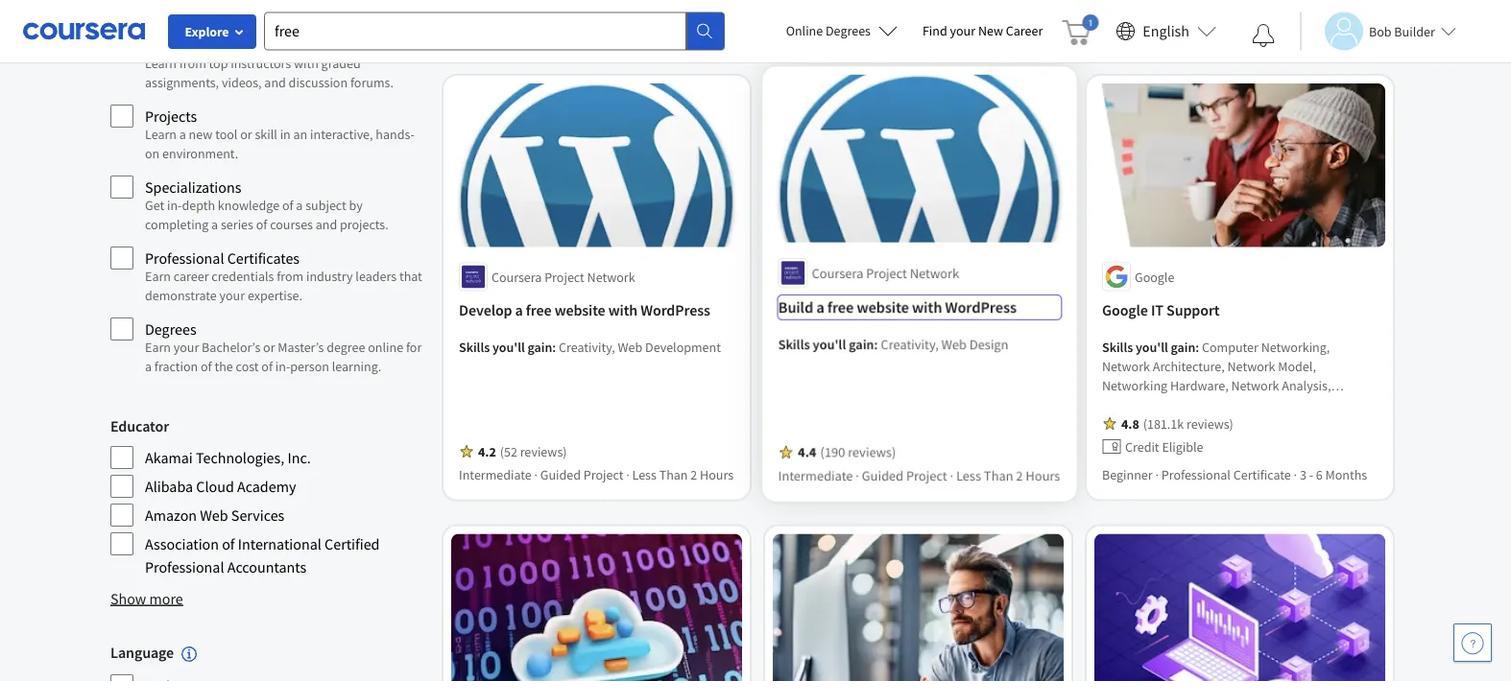 Task type: describe. For each thing, give the bounding box(es) containing it.
that
[[399, 268, 422, 285]]

a up courses on the left top of the page
[[296, 197, 303, 214]]

reviews) for develop
[[520, 443, 567, 460]]

graded
[[321, 55, 361, 72]]

credit
[[1125, 438, 1159, 455]]

projects
[[145, 107, 197, 126]]

you'll for google
[[1136, 338, 1168, 356]]

google it support
[[1102, 301, 1220, 320]]

skills you'll gain :
[[1102, 338, 1202, 356]]

credit eligible
[[1125, 438, 1203, 455]]

wordpress for develop a free website with wordpress
[[641, 301, 710, 320]]

hours for develop a free website with wordpress
[[700, 466, 734, 483]]

job-
[[177, 0, 199, 1]]

develop a free website with wordpress
[[459, 301, 710, 320]]

instructors
[[231, 55, 291, 72]]

from inside the 'learn from top instructors with graded assignments, videos, and discussion forums.'
[[179, 55, 206, 72]]

courses
[[145, 36, 196, 55]]

earn for degrees
[[145, 339, 171, 356]]

intermediate for develop
[[459, 466, 532, 483]]

expertise.
[[248, 287, 302, 304]]

earn for professional certificates
[[145, 268, 171, 285]]

gain for build
[[849, 337, 874, 355]]

on for environment.
[[145, 145, 160, 162]]

than for build a free website with wordpress
[[982, 466, 1011, 484]]

language
[[110, 643, 174, 662]]

1 horizontal spatial 3
[[1226, 15, 1232, 33]]

website for develop
[[555, 301, 605, 320]]

support
[[1167, 301, 1220, 320]]

less for develop a free website with wordpress
[[632, 466, 657, 483]]

4.4
[[799, 443, 817, 461]]

online degrees button
[[771, 10, 913, 52]]

academy
[[237, 477, 296, 496]]

a inside earn your bachelor's or master's degree online for a fraction of the cost of in-person learning.
[[145, 358, 152, 375]]

learn for courses
[[145, 55, 177, 72]]

intermediate · guided project · less than 2 hours for develop
[[459, 466, 734, 483]]

cost
[[236, 358, 259, 375]]

alibaba
[[145, 477, 193, 496]]

it
[[1151, 301, 1164, 320]]

you'll for develop
[[493, 338, 525, 356]]

online degrees
[[786, 22, 871, 39]]

and inside get in-depth knowledge of a subject by completing a series of courses and projects.
[[316, 216, 337, 233]]

alibaba cloud academy
[[145, 477, 296, 496]]

reviews) for google
[[1187, 415, 1234, 432]]

relevant
[[199, 0, 245, 1]]

english
[[1143, 22, 1190, 41]]

environment.
[[162, 145, 238, 162]]

network for develop a free website with wordpress
[[587, 268, 635, 285]]

explore
[[185, 23, 229, 40]]

1 horizontal spatial months
[[1235, 15, 1277, 33]]

find your new career
[[923, 22, 1043, 39]]

web for develop a free website with wordpress
[[618, 338, 643, 356]]

free for build
[[828, 299, 854, 319]]

information about this filter group image
[[182, 647, 197, 662]]

gain for google
[[1171, 338, 1196, 356]]

your inside earn career credentials from industry leaders that demonstrate your expertise.
[[219, 287, 245, 304]]

google for google it support
[[1102, 301, 1148, 320]]

: for build
[[874, 337, 878, 355]]

with for develop a free website with wordpress
[[608, 301, 638, 320]]

develop a free website with wordpress link
[[459, 299, 734, 322]]

help center image
[[1461, 632, 1484, 655]]

2 1 from the left
[[888, 15, 894, 33]]

6
[[1316, 466, 1323, 483]]

2 beginner · course · 1 - 3 months from the left
[[1102, 15, 1277, 33]]

of up courses on the left top of the page
[[282, 197, 293, 214]]

new
[[978, 22, 1003, 39]]

inc.
[[287, 448, 311, 468]]

bachelor's
[[202, 339, 260, 356]]

earn your bachelor's or master's degree online for a fraction of the cost of in-person learning.
[[145, 339, 422, 375]]

explore button
[[168, 14, 256, 49]]

amazon
[[145, 506, 197, 525]]

a inside learn a new tool or skill in an interactive, hands- on environment.
[[179, 126, 186, 143]]

technologies,
[[196, 448, 284, 468]]

of inside association of international certified professional accountants
[[222, 535, 235, 554]]

subject
[[306, 197, 346, 214]]

under
[[292, 0, 326, 1]]

courses
[[270, 216, 313, 233]]

with for learn from top instructors with graded assignments, videos, and discussion forums.
[[294, 55, 319, 72]]

4.4 (190 reviews)
[[799, 443, 896, 461]]

certificate
[[1233, 466, 1291, 483]]

of right cost
[[261, 358, 273, 375]]

fraction
[[154, 358, 198, 375]]

certified
[[325, 535, 380, 554]]

development
[[645, 338, 721, 356]]

association
[[145, 535, 219, 554]]

What do you want to learn? text field
[[264, 12, 686, 50]]

google it support link
[[1102, 299, 1378, 322]]

in- inside get in-depth knowledge of a subject by completing a series of courses and projects.
[[167, 197, 182, 214]]

gain for develop
[[528, 338, 552, 356]]

coursera for build
[[813, 266, 863, 284]]

leaders
[[356, 268, 397, 285]]

educator group
[[110, 415, 424, 580]]

in inside learn a new tool or skill in an interactive, hands- on environment.
[[280, 126, 291, 143]]

amazon web services
[[145, 506, 284, 525]]

2 horizontal spatial 3
[[1300, 466, 1306, 483]]

shopping cart: 1 item image
[[1062, 14, 1099, 45]]

learn from top instructors with graded assignments, videos, and discussion forums.
[[145, 55, 394, 91]]

beginner · course · 1 - 4 weeks
[[459, 15, 628, 33]]

or inside earn your bachelor's or master's degree online for a fraction of the cost of in-person learning.
[[263, 339, 275, 356]]

find
[[923, 22, 947, 39]]

career
[[174, 268, 209, 285]]

less for build a free website with wordpress
[[955, 466, 980, 484]]

: for google
[[1196, 338, 1199, 356]]

eligible
[[1162, 438, 1203, 455]]

beginner · professional certificate · 3 - 6 months
[[1102, 466, 1367, 483]]

more
[[149, 589, 183, 609]]

bob builder
[[1369, 23, 1435, 40]]

industry
[[306, 268, 353, 285]]

build for build a free website with wordpress
[[780, 299, 814, 319]]

with inside build job-relevant skills in under 2 hours with hands-on tutorials.
[[373, 0, 397, 1]]

web inside educator group
[[200, 506, 228, 525]]

akamai
[[145, 448, 193, 468]]

from inside earn career credentials from industry leaders that demonstrate your expertise.
[[277, 268, 304, 285]]

by
[[349, 197, 363, 214]]

in- inside earn your bachelor's or master's degree online for a fraction of the cost of in-person learning.
[[275, 358, 290, 375]]

weeks
[[592, 15, 628, 33]]

learn for projects
[[145, 126, 177, 143]]

or inside learn a new tool or skill in an interactive, hands- on environment.
[[240, 126, 252, 143]]

4.8 (181.1k reviews)
[[1121, 415, 1234, 432]]

depth
[[182, 197, 215, 214]]

learn a new tool or skill in an interactive, hands- on environment.
[[145, 126, 415, 162]]

online
[[786, 22, 823, 39]]

forums.
[[350, 74, 394, 91]]

4.8
[[1121, 415, 1139, 432]]

2 horizontal spatial months
[[1325, 466, 1367, 483]]

skills for build
[[780, 337, 811, 355]]

get in-depth knowledge of a subject by completing a series of courses and projects.
[[145, 197, 389, 233]]

website for build
[[857, 299, 908, 319]]

show
[[110, 589, 146, 609]]

find your new career link
[[913, 19, 1053, 43]]

learning.
[[332, 358, 381, 375]]

free for develop
[[526, 301, 552, 320]]

the
[[215, 358, 233, 375]]

build a free website with wordpress link
[[780, 297, 1058, 321]]

(52
[[500, 443, 517, 460]]

projects.
[[340, 216, 389, 233]]



Task type: vqa. For each thing, say whether or not it's contained in the screenshot.
the more to the top
no



Task type: locate. For each thing, give the bounding box(es) containing it.
1 horizontal spatial network
[[909, 266, 958, 284]]

1 horizontal spatial in-
[[275, 358, 290, 375]]

intermediate down 4.4
[[780, 466, 853, 484]]

1 left 4
[[566, 15, 573, 33]]

skill
[[255, 126, 277, 143]]

1 learn from the top
[[145, 55, 177, 72]]

with up skills you'll gain : creativity, web design at right
[[911, 299, 941, 319]]

than for develop a free website with wordpress
[[659, 466, 688, 483]]

0 vertical spatial your
[[950, 22, 976, 39]]

on down job-
[[184, 3, 198, 20]]

intermediate · guided project · less than 2 hours down 4.4 (190 reviews)
[[780, 466, 1057, 484]]

learn up assignments,
[[145, 55, 177, 72]]

on for tutorials.
[[184, 3, 198, 20]]

guided
[[540, 466, 581, 483], [862, 466, 903, 484]]

videos,
[[222, 74, 262, 91]]

0 horizontal spatial less
[[632, 466, 657, 483]]

hands- for learn a new tool or skill in an interactive, hands- on environment.
[[376, 126, 415, 143]]

build for build job-relevant skills in under 2 hours with hands-on tutorials.
[[145, 0, 174, 1]]

0 vertical spatial from
[[179, 55, 206, 72]]

show more button
[[110, 588, 183, 611]]

1 vertical spatial in-
[[275, 358, 290, 375]]

0 vertical spatial google
[[1135, 268, 1175, 285]]

0 horizontal spatial you'll
[[493, 338, 525, 356]]

online
[[368, 339, 403, 356]]

you'll down "build a free website with wordpress"
[[814, 337, 846, 355]]

1 horizontal spatial hours
[[1023, 466, 1057, 484]]

2 horizontal spatial course
[[1161, 15, 1201, 33]]

coursera project network for build
[[813, 266, 958, 284]]

guided down 4.2 (52 reviews)
[[540, 466, 581, 483]]

series
[[221, 216, 253, 233]]

guided for build
[[862, 466, 903, 484]]

language group
[[110, 641, 424, 682]]

- left 4
[[575, 15, 580, 33]]

hours
[[338, 0, 370, 1]]

earn up demonstrate
[[145, 268, 171, 285]]

on inside build job-relevant skills in under 2 hours with hands-on tutorials.
[[184, 3, 198, 20]]

0 horizontal spatial and
[[264, 74, 286, 91]]

1 horizontal spatial you'll
[[814, 337, 846, 355]]

a inside 'develop a free website with wordpress' link
[[515, 301, 523, 320]]

2 horizontal spatial skills
[[1102, 338, 1133, 356]]

2 course from the left
[[840, 15, 879, 33]]

0 horizontal spatial course
[[518, 15, 557, 33]]

- left 6
[[1309, 466, 1313, 483]]

2 learn from the top
[[145, 126, 177, 143]]

2 for develop a free website with wordpress
[[691, 466, 697, 483]]

1 horizontal spatial :
[[874, 337, 878, 355]]

1 horizontal spatial beginner · course · 1 - 3 months
[[1102, 15, 1277, 33]]

None search field
[[264, 12, 725, 50]]

from up assignments,
[[179, 55, 206, 72]]

your inside earn your bachelor's or master's degree online for a fraction of the cost of in-person learning.
[[174, 339, 199, 356]]

intermediate for build
[[780, 466, 853, 484]]

in right skills
[[279, 0, 290, 1]]

1 less from the left
[[632, 466, 657, 483]]

reviews) right (190
[[848, 443, 896, 461]]

intermediate · guided project · less than 2 hours down 4.2 (52 reviews)
[[459, 466, 734, 483]]

1 horizontal spatial less
[[955, 466, 980, 484]]

1 vertical spatial from
[[277, 268, 304, 285]]

: down support
[[1196, 338, 1199, 356]]

coursera image
[[23, 16, 145, 46]]

: down develop a free website with wordpress
[[552, 338, 556, 356]]

1 horizontal spatial or
[[263, 339, 275, 356]]

2 than from the left
[[982, 466, 1011, 484]]

creativity, for develop
[[559, 338, 615, 356]]

hands- inside learn a new tool or skill in an interactive, hands- on environment.
[[376, 126, 415, 143]]

from up expertise.
[[277, 268, 304, 285]]

get
[[145, 197, 164, 214]]

and down the subject
[[316, 216, 337, 233]]

skills you'll gain : creativity, web development
[[459, 338, 721, 356]]

: for develop
[[552, 338, 556, 356]]

1 course from the left
[[518, 15, 557, 33]]

2 horizontal spatial gain
[[1171, 338, 1196, 356]]

website up skills you'll gain : creativity, web design at right
[[857, 299, 908, 319]]

0 horizontal spatial guided
[[540, 466, 581, 483]]

design
[[968, 337, 1007, 355]]

new
[[189, 126, 213, 143]]

1 left 'find'
[[888, 15, 894, 33]]

demonstrate
[[145, 287, 217, 304]]

professional down association
[[145, 558, 224, 577]]

show notifications image
[[1252, 24, 1275, 47]]

network for build a free website with wordpress
[[909, 266, 958, 284]]

3 left 'find'
[[904, 15, 911, 33]]

0 horizontal spatial 2
[[328, 0, 335, 1]]

2 horizontal spatial web
[[940, 337, 965, 355]]

1 vertical spatial and
[[316, 216, 337, 233]]

1 horizontal spatial your
[[219, 287, 245, 304]]

1 horizontal spatial hands-
[[376, 126, 415, 143]]

1 vertical spatial degrees
[[145, 320, 196, 339]]

or left master's
[[263, 339, 275, 356]]

earn up the fraction
[[145, 339, 171, 356]]

coursera project network up "build a free website with wordpress"
[[813, 266, 958, 284]]

1 horizontal spatial and
[[316, 216, 337, 233]]

hands- right interactive,
[[376, 126, 415, 143]]

2 inside build job-relevant skills in under 2 hours with hands-on tutorials.
[[328, 0, 335, 1]]

gain down develop a free website with wordpress
[[528, 338, 552, 356]]

wordpress up development
[[641, 301, 710, 320]]

your down "credentials"
[[219, 287, 245, 304]]

educator
[[110, 417, 169, 436]]

2 horizontal spatial you'll
[[1136, 338, 1168, 356]]

0 horizontal spatial hands-
[[145, 3, 184, 20]]

creativity,
[[881, 337, 938, 355], [559, 338, 615, 356]]

0 horizontal spatial free
[[526, 301, 552, 320]]

of left the
[[201, 358, 212, 375]]

your
[[950, 22, 976, 39], [219, 287, 245, 304], [174, 339, 199, 356]]

creativity, down develop a free website with wordpress
[[559, 338, 615, 356]]

a left new
[[179, 126, 186, 143]]

0 horizontal spatial skills
[[459, 338, 490, 356]]

degrees
[[826, 22, 871, 39], [145, 320, 196, 339]]

free up skills you'll gain : creativity, web design at right
[[828, 299, 854, 319]]

tool
[[215, 126, 238, 143]]

1 vertical spatial professional
[[1161, 466, 1231, 483]]

2 guided from the left
[[862, 466, 903, 484]]

google
[[1135, 268, 1175, 285], [1102, 301, 1148, 320]]

hands-
[[145, 3, 184, 20], [376, 126, 415, 143]]

0 vertical spatial in-
[[167, 197, 182, 214]]

2 horizontal spatial 1
[[1209, 15, 1216, 33]]

discussion
[[289, 74, 348, 91]]

1 horizontal spatial build
[[780, 299, 814, 319]]

in inside build job-relevant skills in under 2 hours with hands-on tutorials.
[[279, 0, 290, 1]]

1 beginner · course · 1 - 3 months from the left
[[781, 15, 955, 33]]

skills
[[248, 0, 276, 1]]

0 horizontal spatial gain
[[528, 338, 552, 356]]

professional
[[145, 249, 224, 268], [1161, 466, 1231, 483], [145, 558, 224, 577]]

on inside learn a new tool or skill in an interactive, hands- on environment.
[[145, 145, 160, 162]]

of down "amazon web services"
[[222, 535, 235, 554]]

1 horizontal spatial coursera
[[813, 266, 863, 284]]

0 horizontal spatial reviews)
[[520, 443, 567, 460]]

4.2
[[478, 443, 496, 460]]

1 horizontal spatial intermediate · guided project · less than 2 hours
[[780, 466, 1057, 484]]

coursera up develop
[[492, 268, 542, 285]]

3 1 from the left
[[1209, 15, 1216, 33]]

with for build a free website with wordpress
[[911, 299, 941, 319]]

course left 4
[[518, 15, 557, 33]]

0 horizontal spatial web
[[200, 506, 228, 525]]

build a free website with wordpress
[[780, 299, 1014, 319]]

2 hours from the left
[[1023, 466, 1057, 484]]

3 left the show notifications icon
[[1226, 15, 1232, 33]]

on
[[184, 3, 198, 20], [145, 145, 160, 162]]

1 right english
[[1209, 15, 1216, 33]]

reviews) up eligible
[[1187, 415, 1234, 432]]

1 guided from the left
[[540, 466, 581, 483]]

with inside the 'learn from top instructors with graded assignments, videos, and discussion forums.'
[[294, 55, 319, 72]]

reviews) for build
[[848, 443, 896, 461]]

degrees down demonstrate
[[145, 320, 196, 339]]

1 earn from the top
[[145, 268, 171, 285]]

or right tool
[[240, 126, 252, 143]]

and inside the 'learn from top instructors with graded assignments, videos, and discussion forums.'
[[264, 74, 286, 91]]

web left design
[[940, 337, 965, 355]]

akamai technologies, inc.
[[145, 448, 311, 468]]

1 intermediate · guided project · less than 2 hours from the left
[[459, 466, 734, 483]]

web down 'develop a free website with wordpress' link
[[618, 338, 643, 356]]

0 horizontal spatial build
[[145, 0, 174, 1]]

certificates
[[227, 249, 300, 268]]

1 vertical spatial in
[[280, 126, 291, 143]]

1 vertical spatial learn
[[145, 126, 177, 143]]

services
[[231, 506, 284, 525]]

degrees inside popup button
[[826, 22, 871, 39]]

learn inside learn a new tool or skill in an interactive, hands- on environment.
[[145, 126, 177, 143]]

2 intermediate from the left
[[780, 466, 853, 484]]

in- down master's
[[275, 358, 290, 375]]

course
[[518, 15, 557, 33], [840, 15, 879, 33], [1161, 15, 1201, 33]]

project
[[866, 266, 907, 284], [545, 268, 584, 285], [584, 466, 624, 483], [906, 466, 946, 484]]

0 vertical spatial in
[[279, 0, 290, 1]]

2 earn from the top
[[145, 339, 171, 356]]

months
[[913, 15, 955, 33], [1235, 15, 1277, 33], [1325, 466, 1367, 483]]

build inside build job-relevant skills in under 2 hours with hands-on tutorials.
[[145, 0, 174, 1]]

with right hours
[[373, 0, 397, 1]]

months right english
[[1235, 15, 1277, 33]]

intermediate · guided project · less than 2 hours
[[459, 466, 734, 483], [780, 466, 1057, 484]]

with up skills you'll gain : creativity, web development
[[608, 301, 638, 320]]

website
[[857, 299, 908, 319], [555, 301, 605, 320]]

skills for develop
[[459, 338, 490, 356]]

free inside 'develop a free website with wordpress' link
[[526, 301, 552, 320]]

free
[[828, 299, 854, 319], [526, 301, 552, 320]]

for
[[406, 339, 422, 356]]

2 less from the left
[[955, 466, 980, 484]]

of
[[282, 197, 293, 214], [256, 216, 267, 233], [201, 358, 212, 375], [261, 358, 273, 375], [222, 535, 235, 554]]

- left the show notifications icon
[[1219, 15, 1223, 33]]

1 vertical spatial or
[[263, 339, 275, 356]]

0 horizontal spatial intermediate
[[459, 466, 532, 483]]

coursera project network for develop
[[492, 268, 635, 285]]

show more
[[110, 589, 183, 609]]

learn
[[145, 55, 177, 72], [145, 126, 177, 143]]

1 horizontal spatial gain
[[849, 337, 874, 355]]

·
[[512, 15, 516, 33], [560, 15, 563, 33], [834, 15, 837, 33], [882, 15, 885, 33], [1155, 15, 1159, 33], [1203, 15, 1207, 33], [534, 466, 538, 483], [626, 466, 630, 483], [1155, 466, 1159, 483], [1294, 466, 1297, 483], [856, 466, 859, 484], [949, 466, 952, 484]]

2 horizontal spatial 2
[[1014, 466, 1021, 484]]

on down projects
[[145, 145, 160, 162]]

0 horizontal spatial hours
[[700, 466, 734, 483]]

0 vertical spatial earn
[[145, 268, 171, 285]]

and down instructors on the top left of page
[[264, 74, 286, 91]]

1 horizontal spatial guided
[[862, 466, 903, 484]]

1 horizontal spatial creativity,
[[881, 337, 938, 355]]

3
[[904, 15, 911, 33], [1226, 15, 1232, 33], [1300, 466, 1306, 483]]

1 horizontal spatial skills
[[780, 337, 811, 355]]

0 vertical spatial or
[[240, 126, 252, 143]]

wordpress for build a free website with wordpress
[[944, 299, 1014, 319]]

your right 'find'
[[950, 22, 976, 39]]

knowledge
[[218, 197, 279, 214]]

you'll for build
[[814, 337, 846, 355]]

specializations
[[145, 178, 241, 197]]

earn inside earn your bachelor's or master's degree online for a fraction of the cost of in-person learning.
[[145, 339, 171, 356]]

tutorials.
[[201, 3, 252, 20]]

1 horizontal spatial course
[[840, 15, 879, 33]]

0 horizontal spatial network
[[587, 268, 635, 285]]

2 for build a free website with wordpress
[[1014, 466, 1021, 484]]

creativity, down build a free website with wordpress link on the top
[[881, 337, 938, 355]]

accountants
[[227, 558, 307, 577]]

skills for google
[[1102, 338, 1133, 356]]

free inside build a free website with wordpress link
[[828, 299, 854, 319]]

0 horizontal spatial months
[[913, 15, 955, 33]]

hours for build a free website with wordpress
[[1023, 466, 1057, 484]]

0 horizontal spatial intermediate · guided project · less than 2 hours
[[459, 466, 734, 483]]

website up skills you'll gain : creativity, web development
[[555, 301, 605, 320]]

a left series
[[211, 216, 218, 233]]

0 horizontal spatial :
[[552, 338, 556, 356]]

: down "build a free website with wordpress"
[[874, 337, 878, 355]]

2 horizontal spatial :
[[1196, 338, 1199, 356]]

intermediate
[[459, 466, 532, 483], [780, 466, 853, 484]]

english button
[[1108, 0, 1224, 62]]

1 hours from the left
[[700, 466, 734, 483]]

assignments,
[[145, 74, 219, 91]]

- left 'find'
[[897, 15, 901, 33]]

0 horizontal spatial or
[[240, 126, 252, 143]]

a left the fraction
[[145, 358, 152, 375]]

1 horizontal spatial free
[[828, 299, 854, 319]]

completing
[[145, 216, 209, 233]]

skills you'll gain : creativity, web design
[[780, 337, 1007, 355]]

a right develop
[[515, 301, 523, 320]]

gain down "build a free website with wordpress"
[[849, 337, 874, 355]]

creativity, for build
[[881, 337, 938, 355]]

google for google
[[1135, 268, 1175, 285]]

0 horizontal spatial on
[[145, 145, 160, 162]]

your up the fraction
[[174, 339, 199, 356]]

an
[[293, 126, 307, 143]]

google left "it"
[[1102, 301, 1148, 320]]

1 vertical spatial google
[[1102, 301, 1148, 320]]

0 horizontal spatial from
[[179, 55, 206, 72]]

3 course from the left
[[1161, 15, 1201, 33]]

a up skills you'll gain : creativity, web design at right
[[817, 299, 825, 319]]

in- up completing
[[167, 197, 182, 214]]

1 vertical spatial hands-
[[376, 126, 415, 143]]

association of international certified professional accountants
[[145, 535, 380, 577]]

0 vertical spatial and
[[264, 74, 286, 91]]

international
[[238, 535, 322, 554]]

intermediate · guided project · less than 2 hours for build
[[780, 466, 1057, 484]]

professional inside association of international certified professional accountants
[[145, 558, 224, 577]]

with up discussion
[[294, 55, 319, 72]]

0 vertical spatial on
[[184, 3, 198, 20]]

of down knowledge
[[256, 216, 267, 233]]

learn inside the 'learn from top instructors with graded assignments, videos, and discussion forums.'
[[145, 55, 177, 72]]

you'll down "it"
[[1136, 338, 1168, 356]]

hands- for build job-relevant skills in under 2 hours with hands-on tutorials.
[[145, 3, 184, 20]]

1 horizontal spatial degrees
[[826, 22, 871, 39]]

0 horizontal spatial beginner · course · 1 - 3 months
[[781, 15, 955, 33]]

2 horizontal spatial your
[[950, 22, 976, 39]]

bob
[[1369, 23, 1392, 40]]

guided for develop
[[540, 466, 581, 483]]

earn inside earn career credentials from industry leaders that demonstrate your expertise.
[[145, 268, 171, 285]]

1 than from the left
[[659, 466, 688, 483]]

degree
[[327, 339, 365, 356]]

person
[[290, 358, 329, 375]]

0 vertical spatial professional
[[145, 249, 224, 268]]

coursera
[[813, 266, 863, 284], [492, 268, 542, 285]]

less
[[632, 466, 657, 483], [955, 466, 980, 484]]

months left the new
[[913, 15, 955, 33]]

a
[[179, 126, 186, 143], [296, 197, 303, 214], [211, 216, 218, 233], [817, 299, 825, 319], [515, 301, 523, 320], [145, 358, 152, 375]]

network up build a free website with wordpress link on the top
[[909, 266, 958, 284]]

build
[[145, 0, 174, 1], [780, 299, 814, 319]]

0 vertical spatial build
[[145, 0, 174, 1]]

0 horizontal spatial 3
[[904, 15, 911, 33]]

2
[[328, 0, 335, 1], [691, 466, 697, 483], [1014, 466, 1021, 484]]

web down cloud
[[200, 506, 228, 525]]

1 horizontal spatial 2
[[691, 466, 697, 483]]

gain down support
[[1171, 338, 1196, 356]]

network
[[909, 266, 958, 284], [587, 268, 635, 285]]

1 horizontal spatial intermediate
[[780, 466, 853, 484]]

1 1 from the left
[[566, 15, 573, 33]]

guided down 4.4 (190 reviews)
[[862, 466, 903, 484]]

professional down eligible
[[1161, 466, 1231, 483]]

you'll down develop
[[493, 338, 525, 356]]

network up 'develop a free website with wordpress' link
[[587, 268, 635, 285]]

free right develop
[[526, 301, 552, 320]]

0 horizontal spatial wordpress
[[641, 301, 710, 320]]

course left the show notifications icon
[[1161, 15, 1201, 33]]

4
[[582, 15, 589, 33]]

hands- inside build job-relevant skills in under 2 hours with hands-on tutorials.
[[145, 3, 184, 20]]

skills
[[780, 337, 811, 355], [459, 338, 490, 356], [1102, 338, 1133, 356]]

wordpress up design
[[944, 299, 1014, 319]]

2 vertical spatial professional
[[145, 558, 224, 577]]

your for new
[[950, 22, 976, 39]]

earn
[[145, 268, 171, 285], [145, 339, 171, 356]]

0 horizontal spatial 1
[[566, 15, 573, 33]]

top
[[209, 55, 228, 72]]

from
[[179, 55, 206, 72], [277, 268, 304, 285]]

1 horizontal spatial on
[[184, 3, 198, 20]]

gain
[[849, 337, 874, 355], [528, 338, 552, 356], [1171, 338, 1196, 356]]

4.2 (52 reviews)
[[478, 443, 567, 460]]

1 horizontal spatial coursera project network
[[813, 266, 958, 284]]

web for build a free website with wordpress
[[940, 337, 965, 355]]

1 vertical spatial earn
[[145, 339, 171, 356]]

professional down completing
[[145, 249, 224, 268]]

1 horizontal spatial from
[[277, 268, 304, 285]]

coursera project network up develop a free website with wordpress
[[492, 268, 635, 285]]

in left an
[[280, 126, 291, 143]]

reviews) right the (52
[[520, 443, 567, 460]]

learn left new
[[145, 126, 177, 143]]

coursera up "build a free website with wordpress"
[[813, 266, 863, 284]]

3 left 6
[[1300, 466, 1306, 483]]

0 vertical spatial degrees
[[826, 22, 871, 39]]

months right 6
[[1325, 466, 1367, 483]]

intermediate down 4.2
[[459, 466, 532, 483]]

your for bachelor's
[[174, 339, 199, 356]]

coursera for develop
[[492, 268, 542, 285]]

1 horizontal spatial wordpress
[[944, 299, 1014, 319]]

build job-relevant skills in under 2 hours with hands-on tutorials.
[[145, 0, 397, 20]]

1 intermediate from the left
[[459, 466, 532, 483]]

0 horizontal spatial creativity,
[[559, 338, 615, 356]]

1 horizontal spatial website
[[857, 299, 908, 319]]

1 horizontal spatial 1
[[888, 15, 894, 33]]

web
[[940, 337, 965, 355], [618, 338, 643, 356], [200, 506, 228, 525]]

0 horizontal spatial in-
[[167, 197, 182, 214]]

hours
[[700, 466, 734, 483], [1023, 466, 1057, 484]]

0 vertical spatial learn
[[145, 55, 177, 72]]

earn career credentials from industry leaders that demonstrate your expertise.
[[145, 268, 422, 304]]

0 horizontal spatial degrees
[[145, 320, 196, 339]]

a inside build a free website with wordpress link
[[817, 299, 825, 319]]

hands- down job-
[[145, 3, 184, 20]]

degrees right online
[[826, 22, 871, 39]]

2 intermediate · guided project · less than 2 hours from the left
[[780, 466, 1057, 484]]

0 horizontal spatial coursera project network
[[492, 268, 635, 285]]

(181.1k
[[1143, 415, 1184, 432]]

0 horizontal spatial your
[[174, 339, 199, 356]]

1 horizontal spatial than
[[982, 466, 1011, 484]]

course right online
[[840, 15, 879, 33]]

google up "it"
[[1135, 268, 1175, 285]]

:
[[874, 337, 878, 355], [552, 338, 556, 356], [1196, 338, 1199, 356]]

0 horizontal spatial website
[[555, 301, 605, 320]]

0 horizontal spatial than
[[659, 466, 688, 483]]



